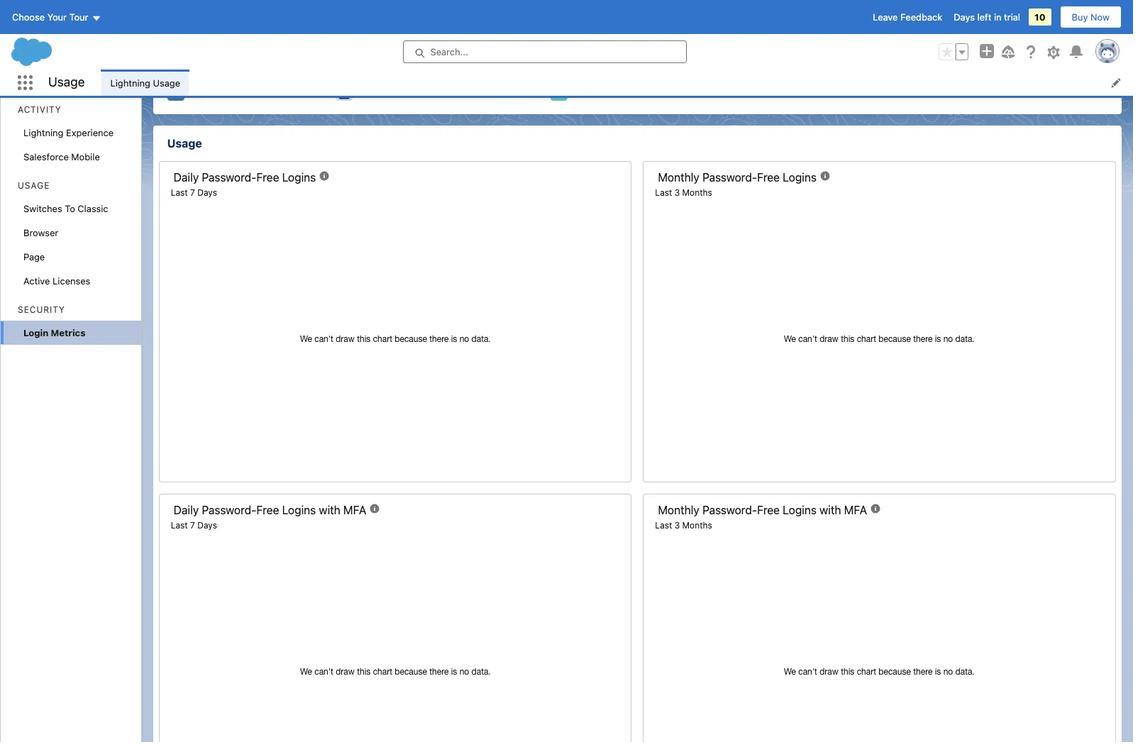 Task type: describe. For each thing, give the bounding box(es) containing it.
0 horizontal spatial multi-
[[167, 63, 200, 76]]

daily for daily password-free logins with mfa
[[174, 504, 199, 517]]

daily password-free logins
[[174, 171, 316, 184]]

months for monthly password-free logins
[[682, 188, 712, 198]]

browser
[[23, 227, 58, 238]]

2 vertical spatial security
[[18, 304, 65, 315]]

leave feedback link
[[873, 11, 942, 23]]

classic
[[78, 203, 108, 214]]

free for daily password-free logins
[[256, 171, 279, 184]]

monthly password-free logins
[[658, 171, 817, 184]]

open security command center
[[189, 87, 328, 98]]

command
[[253, 87, 296, 98]]

monthly for monthly password-free logins
[[658, 171, 700, 184]]

open for open security command center
[[189, 87, 212, 98]]

usage up switches
[[18, 180, 50, 191]]

days for daily password-free logins
[[197, 188, 217, 198]]

feedback
[[900, 11, 942, 23]]

assistant
[[503, 87, 543, 98]]

general
[[381, 63, 424, 76]]

password- for daily password-free logins with mfa
[[202, 504, 256, 517]]

password- for daily password-free logins
[[202, 171, 256, 184]]

mfa for monthly password-free logins with mfa
[[844, 504, 867, 517]]

password- for monthly password-free logins
[[703, 171, 757, 184]]

0 vertical spatial login metrics
[[207, 25, 281, 38]]

monthly password-free logins with mfa
[[658, 504, 867, 517]]

free for monthly password-free logins with mfa
[[757, 504, 780, 517]]

with for daily password-free logins with mfa
[[319, 504, 340, 517]]

open salesforce optimizer link
[[572, 87, 688, 98]]

mfa assistant image
[[336, 84, 353, 101]]

2 horizontal spatial security
[[427, 63, 473, 76]]

switches to classic
[[23, 203, 108, 214]]

daily password-free logins with mfa
[[174, 504, 366, 517]]

last 7 days for daily password-free logins with mfa
[[171, 520, 217, 531]]

last 3 months for monthly password-free logins with mfa
[[655, 520, 712, 531]]

choose your tour button
[[11, 6, 102, 28]]

1 horizontal spatial authentication
[[438, 87, 501, 98]]

buy now
[[1072, 11, 1110, 23]]

buy
[[1072, 11, 1088, 23]]

experience
[[66, 127, 114, 138]]

page
[[23, 251, 45, 263]]

choose
[[12, 11, 45, 23]]

center
[[299, 87, 328, 98]]

salesforce mobile
[[23, 151, 100, 162]]

now
[[1091, 11, 1110, 23]]

multi-factor authentication (mfa) and general security actions
[[167, 63, 517, 76]]

1 horizontal spatial multi-
[[383, 87, 409, 98]]

lightning usage
[[110, 77, 180, 88]]

in
[[994, 11, 1002, 23]]

logins for monthly password-free logins
[[783, 171, 817, 184]]

0 horizontal spatial login
[[23, 327, 49, 338]]

0 vertical spatial days
[[954, 11, 975, 23]]

1 vertical spatial security
[[215, 87, 250, 98]]

lightning for lightning experience
[[23, 127, 64, 138]]

open multi-factor authentication assistant link
[[358, 87, 543, 98]]

mfa for daily password-free logins with mfa
[[343, 504, 366, 517]]

trial
[[1004, 11, 1020, 23]]

with for monthly password-free logins with mfa
[[820, 504, 841, 517]]

left
[[977, 11, 992, 23]]

actions
[[476, 63, 517, 76]]

and
[[358, 63, 379, 76]]

active
[[23, 275, 50, 287]]

0 horizontal spatial metrics
[[51, 327, 85, 338]]



Task type: vqa. For each thing, say whether or not it's contained in the screenshot.
"Visibility Set by Record"
no



Task type: locate. For each thing, give the bounding box(es) containing it.
optimizer
[[646, 87, 688, 98]]

1 horizontal spatial with
[[820, 504, 841, 517]]

tour
[[69, 11, 88, 23]]

1 last 3 months from the top
[[655, 188, 712, 198]]

last 7 days
[[171, 188, 217, 198], [171, 520, 217, 531]]

0 vertical spatial security
[[427, 63, 473, 76]]

0 vertical spatial metrics
[[240, 25, 281, 38]]

1 horizontal spatial open
[[358, 87, 381, 98]]

switches
[[23, 203, 62, 214]]

login metrics down active licenses
[[23, 327, 85, 338]]

login right lightning usage logo at left
[[207, 25, 237, 38]]

1 horizontal spatial metrics
[[240, 25, 281, 38]]

login
[[207, 25, 237, 38], [23, 327, 49, 338]]

3 for monthly password-free logins
[[675, 188, 680, 198]]

open multi-factor authentication assistant
[[358, 87, 543, 98]]

lightning inside lightning usage link
[[110, 77, 150, 88]]

1 3 from the top
[[675, 188, 680, 198]]

daily for daily password-free logins
[[174, 171, 199, 184]]

multi- down general
[[383, 87, 409, 98]]

0 vertical spatial lightning
[[110, 77, 150, 88]]

1 vertical spatial login
[[23, 327, 49, 338]]

1 horizontal spatial lightning
[[110, 77, 150, 88]]

login metrics
[[207, 25, 281, 38], [23, 327, 85, 338]]

lightning
[[110, 77, 150, 88], [23, 127, 64, 138]]

usage down lightning usage logo at left
[[153, 77, 180, 88]]

salesforce
[[598, 87, 643, 98], [23, 151, 69, 162]]

1 vertical spatial last 3 months
[[655, 520, 712, 531]]

authentication up command
[[238, 63, 319, 76]]

daily
[[174, 171, 199, 184], [174, 504, 199, 517]]

months down monthly password-free logins
[[682, 188, 712, 198]]

0 vertical spatial login
[[207, 25, 237, 38]]

security down search...
[[427, 63, 473, 76]]

open down and at the top left of page
[[358, 87, 381, 98]]

1 vertical spatial 3
[[675, 520, 680, 531]]

1 vertical spatial 7
[[190, 520, 195, 531]]

0 vertical spatial daily
[[174, 171, 199, 184]]

salesforce down lightning experience
[[23, 151, 69, 162]]

0 horizontal spatial security
[[18, 304, 65, 315]]

2 months from the top
[[682, 520, 712, 531]]

free
[[256, 171, 279, 184], [757, 171, 780, 184], [256, 504, 279, 517], [757, 504, 780, 517]]

choose your tour
[[12, 11, 88, 23]]

1 vertical spatial login metrics
[[23, 327, 85, 338]]

usage up daily password-free logins
[[167, 137, 202, 150]]

1 daily from the top
[[174, 171, 199, 184]]

days
[[954, 11, 975, 23], [197, 188, 217, 198], [197, 520, 217, 531]]

multi-
[[167, 63, 200, 76], [383, 87, 409, 98]]

last 3 months
[[655, 188, 712, 198], [655, 520, 712, 531]]

multi- up the lightning usage
[[167, 63, 200, 76]]

0 horizontal spatial lightning
[[23, 127, 64, 138]]

3 for monthly password-free logins with mfa
[[675, 520, 680, 531]]

2 last 7 days from the top
[[171, 520, 217, 531]]

salesforce left optimizer
[[598, 87, 643, 98]]

2 with from the left
[[820, 504, 841, 517]]

0 vertical spatial last 3 months
[[655, 188, 712, 198]]

logins for daily password-free logins with mfa
[[282, 504, 316, 517]]

security
[[427, 63, 473, 76], [215, 87, 250, 98], [18, 304, 65, 315]]

last 3 months for monthly password-free logins
[[655, 188, 712, 198]]

active licenses
[[23, 275, 90, 287]]

months for monthly password-free logins with mfa
[[682, 520, 712, 531]]

1 vertical spatial last 7 days
[[171, 520, 217, 531]]

lightning down activity
[[23, 127, 64, 138]]

0 vertical spatial multi-
[[167, 63, 200, 76]]

0 vertical spatial monthly
[[658, 171, 700, 184]]

last for monthly password-free logins with mfa
[[655, 520, 672, 531]]

last for daily password-free logins with mfa
[[171, 520, 188, 531]]

logins for daily password-free logins
[[282, 171, 316, 184]]

0 horizontal spatial authentication
[[238, 63, 319, 76]]

days left left
[[954, 11, 975, 23]]

1 vertical spatial authentication
[[438, 87, 501, 98]]

open salesforce optimizer
[[572, 87, 688, 98]]

7
[[190, 188, 195, 198], [190, 520, 195, 531]]

days left in trial
[[954, 11, 1020, 23]]

free for monthly password-free logins
[[757, 171, 780, 184]]

1 mfa from the left
[[343, 504, 366, 517]]

monthly for monthly password-free logins with mfa
[[658, 504, 700, 517]]

security down active
[[18, 304, 65, 315]]

buy now button
[[1060, 6, 1122, 28]]

1 vertical spatial days
[[197, 188, 217, 198]]

10
[[1035, 11, 1046, 23]]

1 vertical spatial monthly
[[658, 504, 700, 517]]

1 last 7 days from the top
[[171, 188, 217, 198]]

open right the lightning usage
[[189, 87, 212, 98]]

usage up activity
[[48, 75, 85, 90]]

lightning for lightning usage
[[110, 77, 150, 88]]

0 vertical spatial factor
[[200, 63, 235, 76]]

1 vertical spatial daily
[[174, 504, 199, 517]]

2 open from the left
[[358, 87, 381, 98]]

1 horizontal spatial factor
[[409, 87, 436, 98]]

days down daily password-free logins
[[197, 188, 217, 198]]

2 vertical spatial days
[[197, 520, 217, 531]]

months down monthly password-free logins with mfa
[[682, 520, 712, 531]]

2 7 from the top
[[190, 520, 195, 531]]

login metrics up open security command center link
[[207, 25, 281, 38]]

2 horizontal spatial open
[[572, 87, 596, 98]]

lightning usage link
[[102, 70, 189, 96]]

1 horizontal spatial login metrics
[[207, 25, 281, 38]]

search... button
[[403, 40, 687, 63]]

months
[[682, 188, 712, 198], [682, 520, 712, 531]]

0 vertical spatial authentication
[[238, 63, 319, 76]]

lightning experience
[[23, 127, 114, 138]]

1 vertical spatial salesforce
[[23, 151, 69, 162]]

security left command
[[215, 87, 250, 98]]

metrics up open security command center link
[[240, 25, 281, 38]]

0 vertical spatial 3
[[675, 188, 680, 198]]

7 for daily password-free logins with mfa
[[190, 520, 195, 531]]

authentication
[[238, 63, 319, 76], [438, 87, 501, 98]]

activity
[[18, 104, 61, 115]]

1 7 from the top
[[190, 188, 195, 198]]

last 7 days for daily password-free logins
[[171, 188, 217, 198]]

1 horizontal spatial mfa
[[844, 504, 867, 517]]

1 horizontal spatial security
[[215, 87, 250, 98]]

leave feedback
[[873, 11, 942, 23]]

0 horizontal spatial salesforce
[[23, 151, 69, 162]]

licenses
[[53, 275, 90, 287]]

0 horizontal spatial factor
[[200, 63, 235, 76]]

open down 'search...' button
[[572, 87, 596, 98]]

0 vertical spatial last 7 days
[[171, 188, 217, 198]]

last for monthly password-free logins
[[655, 188, 672, 198]]

1 horizontal spatial login
[[207, 25, 237, 38]]

(mfa)
[[322, 63, 356, 76]]

login down active
[[23, 327, 49, 338]]

1 months from the top
[[682, 188, 712, 198]]

open for open salesforce optimizer
[[572, 87, 596, 98]]

1 vertical spatial factor
[[409, 87, 436, 98]]

open security command center link
[[189, 87, 328, 98]]

lightning usage list
[[102, 70, 1133, 96]]

0 vertical spatial months
[[682, 188, 712, 198]]

1 open from the left
[[189, 87, 212, 98]]

free for daily password-free logins with mfa
[[256, 504, 279, 517]]

logins
[[282, 171, 316, 184], [783, 171, 817, 184], [282, 504, 316, 517], [783, 504, 817, 517]]

1 vertical spatial metrics
[[51, 327, 85, 338]]

1 horizontal spatial salesforce
[[598, 87, 643, 98]]

your
[[47, 11, 67, 23]]

2 3 from the top
[[675, 520, 680, 531]]

0 horizontal spatial open
[[189, 87, 212, 98]]

leave
[[873, 11, 898, 23]]

2 monthly from the top
[[658, 504, 700, 517]]

0 vertical spatial 7
[[190, 188, 195, 198]]

group
[[939, 43, 969, 60]]

last for daily password-free logins
[[171, 188, 188, 198]]

metrics
[[240, 25, 281, 38], [51, 327, 85, 338]]

factor
[[200, 63, 235, 76], [409, 87, 436, 98]]

password- for monthly password-free logins with mfa
[[703, 504, 757, 517]]

7 for daily password-free logins
[[190, 188, 195, 198]]

lightning usage logo image
[[164, 9, 198, 43]]

2 last 3 months from the top
[[655, 520, 712, 531]]

last
[[171, 188, 188, 198], [655, 188, 672, 198], [171, 520, 188, 531], [655, 520, 672, 531]]

mfa
[[343, 504, 366, 517], [844, 504, 867, 517]]

open
[[189, 87, 212, 98], [358, 87, 381, 98], [572, 87, 596, 98]]

1 vertical spatial months
[[682, 520, 712, 531]]

0 vertical spatial salesforce
[[598, 87, 643, 98]]

logins for monthly password-free logins with mfa
[[783, 504, 817, 517]]

2 daily from the top
[[174, 504, 199, 517]]

0 horizontal spatial mfa
[[343, 504, 366, 517]]

to
[[65, 203, 75, 214]]

with
[[319, 504, 340, 517], [820, 504, 841, 517]]

days down daily password-free logins with mfa
[[197, 520, 217, 531]]

1 vertical spatial multi-
[[383, 87, 409, 98]]

3
[[675, 188, 680, 198], [675, 520, 680, 531]]

days for daily password-free logins with mfa
[[197, 520, 217, 531]]

password-
[[202, 171, 256, 184], [703, 171, 757, 184], [202, 504, 256, 517], [703, 504, 757, 517]]

0 horizontal spatial login metrics
[[23, 327, 85, 338]]

mobile
[[71, 151, 100, 162]]

search...
[[430, 46, 468, 57]]

3 open from the left
[[572, 87, 596, 98]]

monthly
[[658, 171, 700, 184], [658, 504, 700, 517]]

metrics down licenses
[[51, 327, 85, 338]]

factor down general
[[409, 87, 436, 98]]

factor up open security command center link
[[200, 63, 235, 76]]

2 mfa from the left
[[844, 504, 867, 517]]

0 horizontal spatial with
[[319, 504, 340, 517]]

usage
[[48, 75, 85, 90], [153, 77, 180, 88], [167, 137, 202, 150], [18, 180, 50, 191]]

open for open multi-factor authentication assistant
[[358, 87, 381, 98]]

usage inside list
[[153, 77, 180, 88]]

authentication down actions
[[438, 87, 501, 98]]

lightning up experience
[[110, 77, 150, 88]]

1 vertical spatial lightning
[[23, 127, 64, 138]]

1 with from the left
[[319, 504, 340, 517]]

1 monthly from the top
[[658, 171, 700, 184]]



